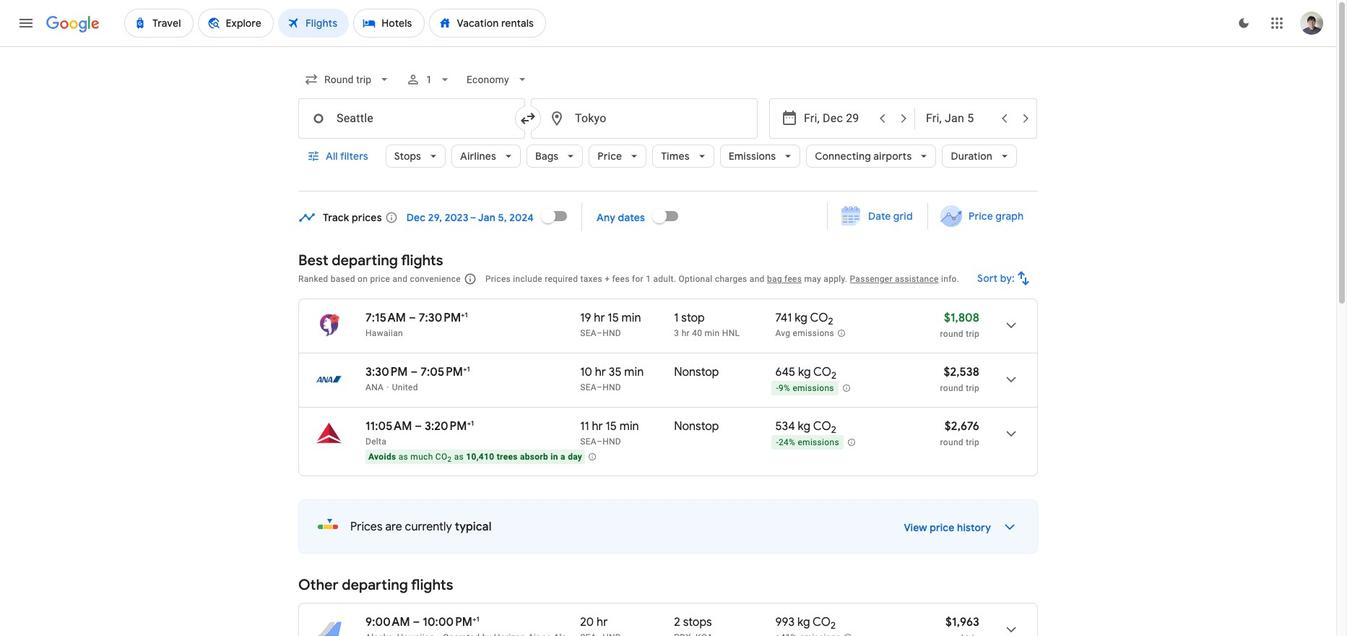 Task type: vqa. For each thing, say whether or not it's contained in the screenshot.
the 2 associated with 741
yes



Task type: describe. For each thing, give the bounding box(es) containing it.
track
[[323, 211, 349, 224]]

kg for 534
[[798, 419, 811, 434]]

1 inside 11:05 am – 3:20 pm + 1
[[471, 418, 474, 428]]

trip for $2,676
[[966, 437, 980, 447]]

nonstop for 11 hr 15 min
[[675, 419, 720, 434]]

- for 534
[[777, 437, 779, 448]]

departing for best
[[332, 252, 398, 270]]

hnd for 11
[[603, 437, 622, 447]]

– inside 9:00 am – 10:00 pm + 1
[[413, 615, 420, 630]]

0 horizontal spatial price
[[370, 274, 390, 284]]

emissions for 534
[[798, 437, 840, 448]]

taxes
[[581, 274, 603, 284]]

emissions for 645
[[793, 383, 835, 393]]

passenger assistance button
[[850, 274, 939, 284]]

+ inside 9:00 am – 10:00 pm + 1
[[473, 614, 477, 624]]

departing for other
[[342, 576, 408, 594]]

741
[[776, 311, 792, 325]]

duration
[[951, 150, 993, 163]]

include
[[513, 274, 543, 284]]

11
[[581, 419, 590, 434]]

avg
[[776, 328, 791, 338]]

1 as from the left
[[399, 452, 408, 462]]

swap origin and destination. image
[[520, 110, 537, 127]]

connecting
[[815, 150, 872, 163]]

price for price graph
[[969, 210, 994, 223]]

kg for 993
[[798, 615, 811, 630]]

hr for 19 hr 15 min
[[594, 311, 605, 325]]

1 fees from the left
[[613, 274, 630, 284]]

$2,676 round trip
[[941, 419, 980, 447]]

best
[[299, 252, 329, 270]]

on
[[358, 274, 368, 284]]

29,
[[428, 211, 442, 224]]

airlines
[[460, 150, 497, 163]]

kg for 645
[[799, 365, 811, 379]]

find the best price region
[[299, 198, 1039, 241]]

3:30 pm
[[366, 365, 408, 379]]

a
[[561, 452, 566, 462]]

20 hr
[[581, 615, 608, 630]]

round for $2,538
[[941, 383, 964, 393]]

741 kg co 2
[[776, 311, 834, 328]]

all filters
[[326, 150, 368, 163]]

passenger
[[850, 274, 893, 284]]

7:15 am – 7:30 pm + 1
[[366, 310, 468, 325]]

leaves seattle-tacoma international airport at 11:05 am on friday, december 29 and arrives at haneda airport at 3:20 pm on saturday, december 30. element
[[366, 418, 474, 434]]

bag
[[768, 274, 783, 284]]

+ for 10
[[463, 364, 467, 374]]

absorb
[[520, 452, 549, 462]]

layover (1 of 1) is a 3 hr 40 min layover at daniel k. inouye international airport in honolulu. element
[[675, 327, 769, 339]]

2 for 645
[[832, 369, 837, 382]]

sort by:
[[978, 272, 1015, 285]]

min for 11 hr 15 min
[[620, 419, 639, 434]]

Arrival time: 7:05 PM on  Saturday, December 30. text field
[[421, 364, 470, 379]]

emissions
[[729, 150, 776, 163]]

2 stops flight. element
[[675, 615, 712, 632]]

1963 US dollars text field
[[946, 615, 980, 630]]

9:00 am
[[366, 615, 410, 630]]

filters
[[340, 150, 368, 163]]

hnl
[[723, 328, 740, 338]]

date grid button
[[831, 203, 925, 229]]

5,
[[498, 211, 507, 224]]

dec
[[407, 211, 426, 224]]

round for $2,676
[[941, 437, 964, 447]]

assistance
[[896, 274, 939, 284]]

nonstop flight. element for 11 hr 15 min
[[675, 419, 720, 436]]

flight details. leaves seattle-tacoma international airport at 9:00 am on friday, december 29 and arrives at haneda airport at 10:00 pm on saturday, december 30. image
[[995, 612, 1029, 636]]

10
[[581, 365, 593, 379]]

534 kg co 2
[[776, 419, 837, 436]]

round for $1,808
[[941, 329, 964, 339]]

co for $2,538
[[814, 365, 832, 379]]

united
[[392, 382, 418, 392]]

connecting airports
[[815, 150, 912, 163]]

7:15 am
[[366, 311, 406, 325]]

date grid
[[869, 210, 913, 223]]

times button
[[653, 139, 715, 173]]

by:
[[1001, 272, 1015, 285]]

sort
[[978, 272, 998, 285]]

convenience
[[410, 274, 461, 284]]

2 as from the left
[[454, 452, 464, 462]]

2 fees from the left
[[785, 274, 802, 284]]

prices for prices include required taxes + fees for 1 adult. optional charges and bag fees may apply. passenger assistance
[[486, 274, 511, 284]]

price for price
[[598, 150, 622, 163]]

main content containing best departing flights
[[299, 198, 1039, 636]]

2676 US dollars text field
[[945, 419, 980, 434]]

2 for 741
[[829, 315, 834, 328]]

leaves seattle-tacoma international airport at 7:15 am on friday, december 29 and arrives at haneda airport at 7:30 pm on saturday, december 30. element
[[366, 310, 468, 325]]

hr inside 1 stop 3 hr 40 min hnl
[[682, 328, 690, 338]]

993
[[776, 615, 795, 630]]

15 for 11
[[606, 419, 617, 434]]

2538 US dollars text field
[[944, 365, 980, 379]]

learn more about tracked prices image
[[385, 211, 398, 224]]

10,410
[[466, 452, 495, 462]]

co for $1,808
[[811, 311, 829, 325]]

view
[[904, 521, 928, 534]]

co for $2,676
[[814, 419, 832, 434]]

0 vertical spatial emissions
[[793, 328, 835, 338]]

flights for other departing flights
[[411, 576, 454, 594]]

hnd for 10
[[603, 382, 622, 392]]

9:00 am – 10:00 pm + 1
[[366, 614, 480, 630]]

35
[[609, 365, 622, 379]]

2 stops
[[675, 615, 712, 630]]

40
[[693, 328, 703, 338]]

loading results progress bar
[[0, 46, 1337, 49]]

delta
[[366, 437, 387, 447]]

$2,538 round trip
[[941, 365, 980, 393]]

hr for 11 hr 15 min
[[592, 419, 603, 434]]

view price history
[[904, 521, 992, 534]]

none text field inside search field
[[299, 98, 525, 139]]

much
[[411, 452, 433, 462]]

price graph button
[[931, 203, 1036, 229]]

history
[[958, 521, 992, 534]]

flight details. leaves seattle-tacoma international airport at 3:30 pm on friday, december 29 and arrives at haneda airport at 7:05 pm on saturday, december 30. image
[[995, 362, 1029, 397]]

min inside 1 stop 3 hr 40 min hnl
[[705, 328, 720, 338]]

typical
[[455, 520, 492, 534]]

avoids as much co 2 as 10,410 trees absorb in a day
[[369, 452, 583, 464]]

+ for 19
[[461, 310, 465, 319]]

Arrival time: 7:30 PM on  Saturday, December 30. text field
[[419, 310, 468, 325]]

flights for best departing flights
[[401, 252, 443, 270]]

1 inside 3:30 pm – 7:05 pm + 1
[[467, 364, 470, 374]]

in
[[551, 452, 559, 462]]

view price history image
[[993, 510, 1028, 544]]

hr right 20
[[597, 615, 608, 630]]

currently
[[405, 520, 452, 534]]

flight details. leaves seattle-tacoma international airport at 11:05 am on friday, december 29 and arrives at haneda airport at 3:20 pm on saturday, december 30. image
[[995, 416, 1029, 451]]

prices
[[352, 211, 382, 224]]

11 hr 15 min sea – hnd
[[581, 419, 639, 447]]

2 left stops
[[675, 615, 681, 630]]

2023 – jan
[[445, 211, 496, 224]]

$2,538
[[944, 365, 980, 379]]

trees
[[497, 452, 518, 462]]

none search field containing all filters
[[299, 62, 1039, 192]]

sea for 10
[[581, 382, 597, 392]]

apply.
[[824, 274, 848, 284]]

trip for $2,538
[[966, 383, 980, 393]]

kg for 741
[[795, 311, 808, 325]]

flight details. leaves seattle-tacoma international airport at 7:15 am on friday, december 29 and arrives at haneda airport at 7:30 pm on saturday, december 30. image
[[995, 308, 1029, 343]]

stops button
[[386, 139, 446, 173]]

3
[[675, 328, 680, 338]]

day
[[568, 452, 583, 462]]

Departure text field
[[804, 99, 871, 138]]

Return text field
[[927, 99, 993, 138]]

other departing flights
[[299, 576, 454, 594]]

total duration 19 hr 15 min. element
[[581, 311, 675, 327]]

required
[[545, 274, 578, 284]]

emissions button
[[720, 139, 801, 173]]

avg emissions
[[776, 328, 835, 338]]

avoids
[[369, 452, 396, 462]]



Task type: locate. For each thing, give the bounding box(es) containing it.
co inside avoids as much co 2 as 10,410 trees absorb in a day
[[436, 452, 448, 462]]

hr for 10 hr 35 min
[[595, 365, 606, 379]]

- down 645
[[777, 383, 779, 393]]

– right departure time: 7:15 am. text box
[[409, 311, 416, 325]]

sea down 11
[[581, 437, 597, 447]]

co right 993
[[813, 615, 831, 630]]

hnd
[[603, 328, 622, 338], [603, 382, 622, 392], [603, 437, 622, 447]]

hnd down total duration 19 hr 15 min. element
[[603, 328, 622, 338]]

hnd inside 10 hr 35 min sea – hnd
[[603, 382, 622, 392]]

2 vertical spatial hnd
[[603, 437, 622, 447]]

trip inside $2,538 round trip
[[966, 383, 980, 393]]

15 for 19
[[608, 311, 619, 325]]

1 vertical spatial prices
[[351, 520, 383, 534]]

hnd down total duration 11 hr 15 min. element at the bottom of page
[[603, 437, 622, 447]]

co right much
[[436, 452, 448, 462]]

Departure time: 7:15 AM. text field
[[366, 311, 406, 325]]

1 button
[[401, 62, 458, 97]]

10 hr 35 min sea – hnd
[[581, 365, 644, 392]]

kg inside 534 kg co 2
[[798, 419, 811, 434]]

price
[[598, 150, 622, 163], [969, 210, 994, 223]]

2 up avg emissions
[[829, 315, 834, 328]]

2024
[[510, 211, 534, 224]]

kg inside 993 kg co 2
[[798, 615, 811, 630]]

as left '10,410'
[[454, 452, 464, 462]]

– inside 7:15 am – 7:30 pm + 1
[[409, 311, 416, 325]]

charges
[[715, 274, 748, 284]]

stops
[[394, 150, 421, 163]]

trip
[[966, 329, 980, 339], [966, 383, 980, 393], [966, 437, 980, 447]]

kg inside 645 kg co 2
[[799, 365, 811, 379]]

2 vertical spatial emissions
[[798, 437, 840, 448]]

any
[[597, 211, 616, 224]]

min right 35
[[625, 365, 644, 379]]

7:30 pm
[[419, 311, 461, 325]]

sea for 19
[[581, 328, 597, 338]]

15 inside 19 hr 15 min sea – hnd
[[608, 311, 619, 325]]

trip for $1,808
[[966, 329, 980, 339]]

co inside 645 kg co 2
[[814, 365, 832, 379]]

stop
[[682, 311, 705, 325]]

price right 'view'
[[930, 521, 955, 534]]

hnd down 35
[[603, 382, 622, 392]]

1808 US dollars text field
[[945, 311, 980, 325]]

– inside 11 hr 15 min sea – hnd
[[597, 437, 603, 447]]

flights
[[401, 252, 443, 270], [411, 576, 454, 594]]

based
[[331, 274, 355, 284]]

emissions down 741 kg co 2
[[793, 328, 835, 338]]

1 stop 3 hr 40 min hnl
[[675, 311, 740, 338]]

kg inside 741 kg co 2
[[795, 311, 808, 325]]

2 inside 645 kg co 2
[[832, 369, 837, 382]]

1 inside 9:00 am – 10:00 pm + 1
[[477, 614, 480, 624]]

2 up -9% emissions
[[832, 369, 837, 382]]

emissions down 534 kg co 2
[[798, 437, 840, 448]]

15
[[608, 311, 619, 325], [606, 419, 617, 434]]

price inside "button"
[[969, 210, 994, 223]]

+ inside 7:15 am – 7:30 pm + 1
[[461, 310, 465, 319]]

645 kg co 2
[[776, 365, 837, 382]]

1 vertical spatial 15
[[606, 419, 617, 434]]

$1,808
[[945, 311, 980, 325]]

1 horizontal spatial as
[[454, 452, 464, 462]]

0 horizontal spatial fees
[[613, 274, 630, 284]]

dates
[[618, 211, 646, 224]]

layover (1 of 2) is a 54 min layover at portland international airport in portland. layover (2 of 2) is a 2 hr 20 min layover at kona international airport in kailua-kona. element
[[675, 632, 769, 636]]

sea down 10
[[581, 382, 597, 392]]

3 sea from the top
[[581, 437, 597, 447]]

main content
[[299, 198, 1039, 636]]

1 vertical spatial emissions
[[793, 383, 835, 393]]

None text field
[[531, 98, 758, 139]]

Arrival time: 3:20 PM on  Saturday, December 30. text field
[[425, 418, 474, 434]]

0 vertical spatial departing
[[332, 252, 398, 270]]

min
[[622, 311, 641, 325], [705, 328, 720, 338], [625, 365, 644, 379], [620, 419, 639, 434]]

–
[[409, 311, 416, 325], [597, 328, 603, 338], [411, 365, 418, 379], [597, 382, 603, 392], [415, 419, 422, 434], [597, 437, 603, 447], [413, 615, 420, 630]]

date
[[869, 210, 892, 223]]

2 hnd from the top
[[603, 382, 622, 392]]

co inside 534 kg co 2
[[814, 419, 832, 434]]

2 - from the top
[[777, 437, 779, 448]]

and left bag
[[750, 274, 765, 284]]

1 horizontal spatial and
[[750, 274, 765, 284]]

trip inside $1,808 round trip
[[966, 329, 980, 339]]

– up united
[[411, 365, 418, 379]]

1 vertical spatial hnd
[[603, 382, 622, 392]]

1 vertical spatial flights
[[411, 576, 454, 594]]

3 trip from the top
[[966, 437, 980, 447]]

prices left are
[[351, 520, 383, 534]]

bags button
[[527, 139, 584, 173]]

1 nonstop flight. element from the top
[[675, 365, 720, 382]]

adult.
[[654, 274, 677, 284]]

- for 645
[[777, 383, 779, 393]]

1 inside 7:15 am – 7:30 pm + 1
[[465, 310, 468, 319]]

prices right learn more about ranking image
[[486, 274, 511, 284]]

+ inside 11:05 am – 3:20 pm + 1
[[467, 418, 471, 428]]

bag fees button
[[768, 274, 802, 284]]

co inside 993 kg co 2
[[813, 615, 831, 630]]

price graph
[[969, 210, 1024, 223]]

2 right much
[[448, 456, 452, 464]]

+ for 11
[[467, 418, 471, 428]]

sea inside 11 hr 15 min sea – hnd
[[581, 437, 597, 447]]

may
[[805, 274, 822, 284]]

1 vertical spatial sea
[[581, 382, 597, 392]]

1 horizontal spatial price
[[969, 210, 994, 223]]

min for 19 hr 15 min
[[622, 311, 641, 325]]

– right "9:00 am"
[[413, 615, 420, 630]]

as left much
[[399, 452, 408, 462]]

min down for
[[622, 311, 641, 325]]

0 vertical spatial trip
[[966, 329, 980, 339]]

11:05 am – 3:20 pm + 1
[[366, 418, 474, 434]]

emissions down 645 kg co 2
[[793, 383, 835, 393]]

– inside 11:05 am – 3:20 pm + 1
[[415, 419, 422, 434]]

1 nonstop from the top
[[675, 365, 720, 379]]

15 right 19
[[608, 311, 619, 325]]

total duration 11 hr 15 min. element
[[581, 419, 675, 436]]

0 horizontal spatial and
[[393, 274, 408, 284]]

1 trip from the top
[[966, 329, 980, 339]]

fees right bag
[[785, 274, 802, 284]]

hr inside 19 hr 15 min sea – hnd
[[594, 311, 605, 325]]

11:05 am
[[366, 419, 412, 434]]

airports
[[874, 150, 912, 163]]

- down 534
[[777, 437, 779, 448]]

departing up on
[[332, 252, 398, 270]]

hnd for 19
[[603, 328, 622, 338]]

min inside 10 hr 35 min sea – hnd
[[625, 365, 644, 379]]

as
[[399, 452, 408, 462], [454, 452, 464, 462]]

round down '2538 us dollars' 'text box'
[[941, 383, 964, 393]]

$1,808 round trip
[[941, 311, 980, 339]]

hr inside 10 hr 35 min sea – hnd
[[595, 365, 606, 379]]

round down the $2,676
[[941, 437, 964, 447]]

15 inside 11 hr 15 min sea – hnd
[[606, 419, 617, 434]]

trip down $1,808
[[966, 329, 980, 339]]

None field
[[299, 66, 398, 93], [461, 66, 536, 93], [299, 66, 398, 93], [461, 66, 536, 93]]

1 inside 1 popup button
[[427, 74, 432, 85]]

0 vertical spatial -
[[777, 383, 779, 393]]

nonstop for 10 hr 35 min
[[675, 365, 720, 379]]

hnd inside 19 hr 15 min sea – hnd
[[603, 328, 622, 338]]

3 hnd from the top
[[603, 437, 622, 447]]

Departure time: 9:00 AM. text field
[[366, 615, 410, 630]]

co up -24% emissions
[[814, 419, 832, 434]]

total duration 10 hr 35 min. element
[[581, 365, 675, 382]]

1 hnd from the top
[[603, 328, 622, 338]]

are
[[386, 520, 402, 534]]

0 vertical spatial flights
[[401, 252, 443, 270]]

2 inside 741 kg co 2
[[829, 315, 834, 328]]

hr inside 11 hr 15 min sea – hnd
[[592, 419, 603, 434]]

+
[[605, 274, 610, 284], [461, 310, 465, 319], [463, 364, 467, 374], [467, 418, 471, 428], [473, 614, 477, 624]]

24%
[[779, 437, 796, 448]]

price button
[[589, 139, 647, 173]]

price right bags popup button
[[598, 150, 622, 163]]

0 vertical spatial price
[[370, 274, 390, 284]]

1 vertical spatial departing
[[342, 576, 408, 594]]

Departure time: 11:05 AM. text field
[[366, 419, 412, 434]]

hr right 3 at the right
[[682, 328, 690, 338]]

kg up -24% emissions
[[798, 419, 811, 434]]

round inside $2,538 round trip
[[941, 383, 964, 393]]

co up avg emissions
[[811, 311, 829, 325]]

1 inside 1 stop 3 hr 40 min hnl
[[675, 311, 679, 325]]

flights up leaves seattle-tacoma international airport at 9:00 am on friday, december 29 and arrives at haneda airport at 10:00 pm on saturday, december 30. element
[[411, 576, 454, 594]]

kg up -9% emissions
[[799, 365, 811, 379]]

nonstop flight. element
[[675, 365, 720, 382], [675, 419, 720, 436]]

1 - from the top
[[777, 383, 779, 393]]

– inside 3:30 pm – 7:05 pm + 1
[[411, 365, 418, 379]]

min right 40
[[705, 328, 720, 338]]

and down best departing flights
[[393, 274, 408, 284]]

change appearance image
[[1227, 6, 1262, 40]]

1 sea from the top
[[581, 328, 597, 338]]

hawaiian
[[366, 328, 403, 338]]

1 vertical spatial nonstop flight. element
[[675, 419, 720, 436]]

1 vertical spatial trip
[[966, 383, 980, 393]]

– down total duration 10 hr 35 min. element on the bottom
[[597, 382, 603, 392]]

emissions
[[793, 328, 835, 338], [793, 383, 835, 393], [798, 437, 840, 448]]

graph
[[996, 210, 1024, 223]]

main menu image
[[17, 14, 35, 32]]

0 vertical spatial price
[[598, 150, 622, 163]]

times
[[662, 150, 690, 163]]

15 right 11
[[606, 419, 617, 434]]

2 round from the top
[[941, 383, 964, 393]]

9%
[[779, 383, 791, 393]]

3 round from the top
[[941, 437, 964, 447]]

1 horizontal spatial price
[[930, 521, 955, 534]]

– inside 10 hr 35 min sea – hnd
[[597, 382, 603, 392]]

0 vertical spatial nonstop
[[675, 365, 720, 379]]

None search field
[[299, 62, 1039, 192]]

hr right 11
[[592, 419, 603, 434]]

kg up avg emissions
[[795, 311, 808, 325]]

avoids as much co2 as 10410 trees absorb in a day. learn more about this calculation. image
[[588, 452, 597, 461]]

any dates
[[597, 211, 646, 224]]

1 horizontal spatial fees
[[785, 274, 802, 284]]

0 vertical spatial round
[[941, 329, 964, 339]]

connecting airports button
[[807, 139, 937, 173]]

departing up "9:00 am"
[[342, 576, 408, 594]]

0 vertical spatial nonstop flight. element
[[675, 365, 720, 382]]

None text field
[[299, 98, 525, 139]]

sea
[[581, 328, 597, 338], [581, 382, 597, 392], [581, 437, 597, 447]]

2 inside 534 kg co 2
[[832, 424, 837, 436]]

for
[[632, 274, 644, 284]]

1 vertical spatial -
[[777, 437, 779, 448]]

min inside 19 hr 15 min sea – hnd
[[622, 311, 641, 325]]

-9% emissions
[[777, 383, 835, 393]]

1 vertical spatial price
[[930, 521, 955, 534]]

0 horizontal spatial price
[[598, 150, 622, 163]]

2 inside 993 kg co 2
[[831, 620, 836, 632]]

2 trip from the top
[[966, 383, 980, 393]]

fees left for
[[613, 274, 630, 284]]

round inside the $2,676 round trip
[[941, 437, 964, 447]]

airlines button
[[452, 139, 521, 173]]

19
[[581, 311, 592, 325]]

round
[[941, 329, 964, 339], [941, 383, 964, 393], [941, 437, 964, 447]]

2 nonstop flight. element from the top
[[675, 419, 720, 436]]

sort by: button
[[972, 261, 1039, 296]]

hr
[[594, 311, 605, 325], [682, 328, 690, 338], [595, 365, 606, 379], [592, 419, 603, 434], [597, 615, 608, 630]]

Departure time: 3:30 PM. text field
[[366, 365, 408, 379]]

sea inside 19 hr 15 min sea – hnd
[[581, 328, 597, 338]]

sea down 19
[[581, 328, 597, 338]]

2 right 993
[[831, 620, 836, 632]]

kg right 993
[[798, 615, 811, 630]]

trip inside the $2,676 round trip
[[966, 437, 980, 447]]

0 vertical spatial sea
[[581, 328, 597, 338]]

co inside 741 kg co 2
[[811, 311, 829, 325]]

1 vertical spatial nonstop
[[675, 419, 720, 434]]

0 vertical spatial hnd
[[603, 328, 622, 338]]

optional
[[679, 274, 713, 284]]

Arrival time: 10:00 PM on  Saturday, December 30. text field
[[423, 614, 480, 630]]

3:20 pm
[[425, 419, 467, 434]]

learn more about ranking image
[[464, 272, 477, 285]]

min inside 11 hr 15 min sea – hnd
[[620, 419, 639, 434]]

$2,676
[[945, 419, 980, 434]]

0 vertical spatial prices
[[486, 274, 511, 284]]

20
[[581, 615, 594, 630]]

1 vertical spatial price
[[969, 210, 994, 223]]

stops
[[683, 615, 712, 630]]

price right on
[[370, 274, 390, 284]]

and
[[393, 274, 408, 284], [750, 274, 765, 284]]

grid
[[894, 210, 913, 223]]

min right 11
[[620, 419, 639, 434]]

1 horizontal spatial prices
[[486, 274, 511, 284]]

2 vertical spatial sea
[[581, 437, 597, 447]]

nonstop
[[675, 365, 720, 379], [675, 419, 720, 434]]

sea for 11
[[581, 437, 597, 447]]

2 and from the left
[[750, 274, 765, 284]]

2 for 534
[[832, 424, 837, 436]]

flights up convenience
[[401, 252, 443, 270]]

1 stop flight. element
[[675, 311, 705, 327]]

+ inside 3:30 pm – 7:05 pm + 1
[[463, 364, 467, 374]]

1 and from the left
[[393, 274, 408, 284]]

1 vertical spatial round
[[941, 383, 964, 393]]

fees
[[613, 274, 630, 284], [785, 274, 802, 284]]

– down total duration 19 hr 15 min. element
[[597, 328, 603, 338]]

sea inside 10 hr 35 min sea – hnd
[[581, 382, 597, 392]]

– inside 19 hr 15 min sea – hnd
[[597, 328, 603, 338]]

hr right 19
[[594, 311, 605, 325]]

 image
[[438, 632, 440, 636]]

hr right 10
[[595, 365, 606, 379]]

leaves seattle-tacoma international airport at 3:30 pm on friday, december 29 and arrives at haneda airport at 7:05 pm on saturday, december 30. element
[[366, 364, 470, 379]]

 image inside main content
[[438, 632, 440, 636]]

ranked based on price and convenience
[[299, 274, 461, 284]]

nonstop flight. element for 10 hr 35 min
[[675, 365, 720, 382]]

all filters button
[[299, 139, 380, 173]]

min for 10 hr 35 min
[[625, 365, 644, 379]]

bags
[[536, 150, 559, 163]]

2 nonstop from the top
[[675, 419, 720, 434]]

total duration 20 hr. element
[[581, 615, 675, 632]]

2 for 993
[[831, 620, 836, 632]]

2 vertical spatial trip
[[966, 437, 980, 447]]

0 horizontal spatial prices
[[351, 520, 383, 534]]

trip down $2,538
[[966, 383, 980, 393]]

– left 3:20 pm
[[415, 419, 422, 434]]

hnd inside 11 hr 15 min sea – hnd
[[603, 437, 622, 447]]

10:00 pm
[[423, 615, 473, 630]]

993 kg co 2
[[776, 615, 836, 632]]

price left the graph
[[969, 210, 994, 223]]

other
[[299, 576, 339, 594]]

0 horizontal spatial as
[[399, 452, 408, 462]]

price inside popup button
[[598, 150, 622, 163]]

leaves seattle-tacoma international airport at 9:00 am on friday, december 29 and arrives at haneda airport at 10:00 pm on saturday, december 30. element
[[366, 614, 480, 630]]

round inside $1,808 round trip
[[941, 329, 964, 339]]

co up -9% emissions
[[814, 365, 832, 379]]

0 vertical spatial 15
[[608, 311, 619, 325]]

trip down the $2,676
[[966, 437, 980, 447]]

2 sea from the top
[[581, 382, 597, 392]]

round down $1,808 text field
[[941, 329, 964, 339]]

prices for prices are currently typical
[[351, 520, 383, 534]]

– up avoids as much co2 as 10410 trees absorb in a day. learn more about this calculation. image
[[597, 437, 603, 447]]

2 inside avoids as much co 2 as 10,410 trees absorb in a day
[[448, 456, 452, 464]]

2 vertical spatial round
[[941, 437, 964, 447]]

-24% emissions
[[777, 437, 840, 448]]

1 round from the top
[[941, 329, 964, 339]]

2 up -24% emissions
[[832, 424, 837, 436]]



